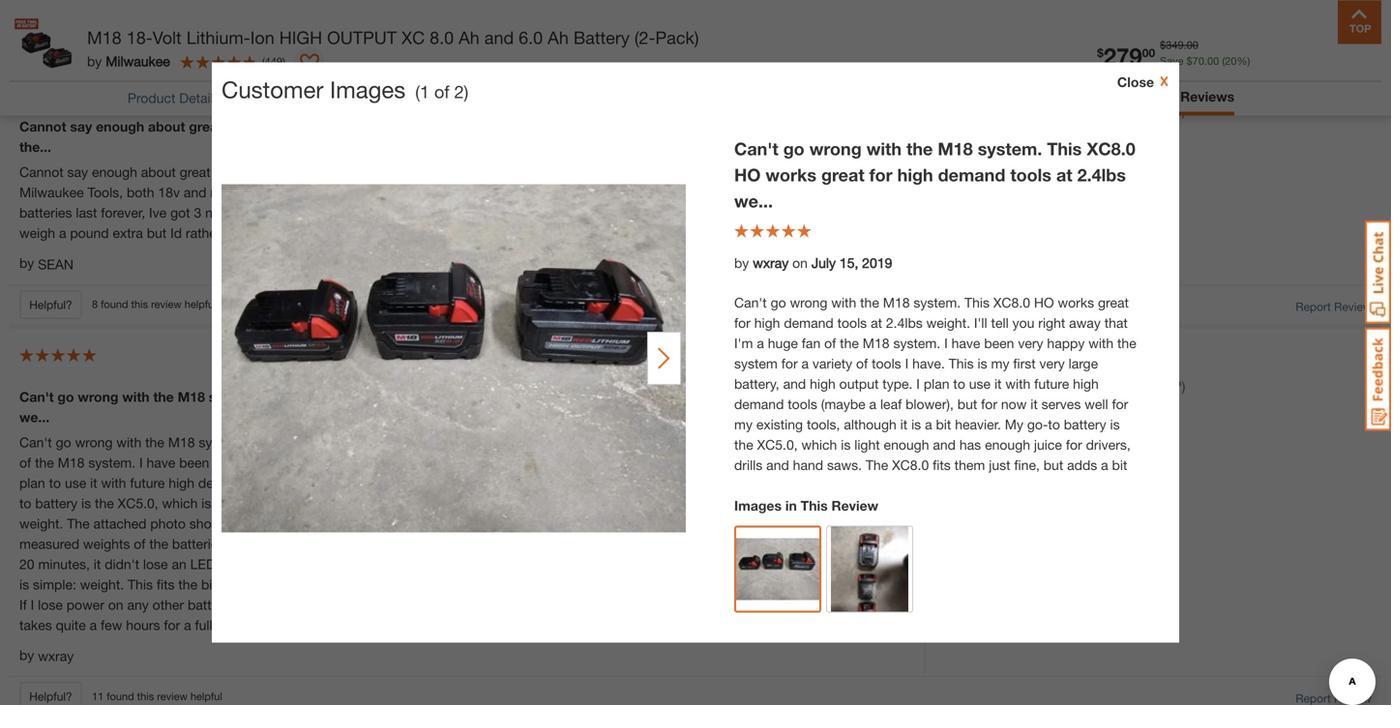 Task type: vqa. For each thing, say whether or not it's contained in the screenshot.
the Home link
no



Task type: describe. For each thing, give the bounding box(es) containing it.
2 horizontal spatial 00
[[1208, 54, 1220, 67]]

drivers,
[[447, 495, 491, 511]]

enough up difference
[[244, 495, 290, 511]]

can't go wrong with the m18 system. this xc8.0 ho works great for high demand tools at 2.4lbs we... can't go wrong with the m18 system. this xc8.0 ho works great for high demand tools at 2.4lbs weight.    i'll tell you right away that i'm a huge fan of the m18 system. i have been very happy with the system for a variety of tools i have. this is my first very large battery, and high output type. i plan to use it with future high demand tools (maybe a leaf blower), but for now it serves well for my existing tools, although it is a bit heavier.    my go- to battery is the xc5.0, which is light enough and has enough juice for drivers, drills and hand saws. the xc8.0 fits them just fine, but adds a bit of weight. the attached photo shows the difference in size between a cp2.0, xc5.0 and this xc8.0 if you want a reference.    here are also some measured weights of the batteries:  - xc8.0: 2.4 lb (this product)  - xc5.0: 1.6 lb  - cp2.0: 1.0 lb    i was using the xc8.0 on my little hand vac and after 20 minutes, it didn't lose an led of charge, although it did accept more charge. compare that to the cp2.0 which is almost exhausted.     the trade off is simple: weight. this fits the bill for larger stationary tools, two hand tools or power hungry tools like a blower. in my case, it is my back up for now. if i lose power on any other battery, this will fill in while the other recharges.    speaking of recharging, i am using the standard charger. works fine, but takes quite a few hours for a full charge. not a problem if you have backup.    mad in korea and china
[[19, 389, 914, 633]]

349
[[1167, 38, 1184, 51]]

this inside can't go wrong with the m18 system. this xc8.0 ho works great for high demand tools at 2.4lbs we...
[[1048, 138, 1082, 159]]

i left was
[[589, 536, 592, 552]]

2.4lbs for can't go wrong with the m18 system. this xc8.0 ho works great for high demand tools at 2.4lbs we... can't go wrong with the m18 system. this xc8.0 ho works great for high demand tools at 2.4lbs weight.    i'll tell you right away that i'm a huge fan of the m18 system. i have been very happy with the system for a variety of tools i have. this is my first very large battery, and high output type. i plan to use it with future high demand tools (maybe a leaf blower), but for now it serves well for my existing tools, although it is a bit heavier.    my go- to battery is the xc5.0, which is light enough and has enough juice for drivers, drills and hand saws. the xc8.0 fits them just fine, but adds a bit of weight. the attached photo shows the difference in size between a cp2.0, xc5.0 and this xc8.0 if you want a reference.    here are also some measured weights of the batteries:  - xc8.0: 2.4 lb (this product)  - xc5.0: 1.6 lb  - cp2.0: 1.0 lb    i was using the xc8.0 on my little hand vac and after 20 minutes, it didn't lose an led of charge, although it did accept more charge. compare that to the cp2.0 which is almost exhausted.     the trade off is simple: weight. this fits the bill for larger stationary tools, two hand tools or power hungry tools like a blower. in my case, it is my back up for now. if i lose power on any other battery, this will fill in while the other recharges.    speaking of recharging, i am using the standard charger. works fine, but takes quite a few hours for a full charge. not a problem if you have backup.    mad in korea and china
[[602, 389, 640, 405]]

(this
[[323, 536, 348, 552]]

believe
[[655, 164, 697, 180]]

blower.
[[646, 577, 689, 593]]

juice
[[395, 495, 423, 511]]

drills
[[495, 495, 524, 511]]

it left "did"
[[340, 556, 348, 572]]

1 vertical spatial about
[[141, 164, 176, 180]]

1 horizontal spatial bit
[[873, 495, 889, 511]]

2 horizontal spatial $
[[1187, 54, 1193, 67]]

my up almost
[[743, 536, 762, 552]]

0 vertical spatial have
[[147, 455, 176, 471]]

0 vertical spatial bit
[[798, 475, 813, 491]]

sean
[[38, 256, 74, 272]]

0 horizontal spatial if
[[356, 617, 363, 633]]

m18 inside can't go wrong with the m18 system. this xc8.0 ho works great for high demand tools at 2.4lbs we...
[[938, 138, 973, 159]]

cp2.0:
[[507, 536, 548, 552]]

it.
[[715, 164, 726, 180]]

1 horizontal spatial fine,
[[864, 597, 889, 613]]

go for can't go wrong with the m18 system. this xc8.0 ho works great for high demand tools at 2.4lbs we... can't go wrong with the m18 system. this xc8.0 ho works great for high demand tools at 2.4lbs weight.    i'll tell you right away that i'm a huge fan of the m18 system. i have been very happy with the system for a variety of tools i have. this is my first very large battery, and high output type. i plan to use it with future high demand tools (maybe a leaf blower), but for now it serves well for my existing tools, although it is a bit heavier.    my go- to battery is the xc5.0, which is light enough and has enough juice for drivers, drills and hand saws. the xc8.0 fits them just fine, but adds a bit of weight. the attached photo shows the difference in size between a cp2.0, xc5.0 and this xc8.0 if you want a reference.    here are also some measured weights of the batteries:  - xc8.0: 2.4 lb (this product)  - xc5.0: 1.6 lb  - cp2.0: 1.0 lb    i was using the xc8.0 on my little hand vac and after 20 minutes, it didn't lose an led of charge, although it did accept more charge. compare that to the cp2.0 which is almost exhausted.     the trade off is simple: weight. this fits the bill for larger stationary tools, two hand tools or power hungry tools like a blower. in my case, it is my back up for now. if i lose power on any other battery, this will fill in while the other recharges.    speaking of recharging, i am using the standard charger. works fine, but takes quite a few hours for a full charge. not a problem if you have backup.    mad in korea and china
[[58, 389, 74, 405]]

0 vertical spatial tools,
[[669, 475, 702, 491]]

1 horizontal spatial $
[[1161, 38, 1167, 51]]

and up cp2.0:
[[513, 516, 536, 532]]

compare
[[503, 556, 559, 572]]

in left size
[[319, 516, 329, 532]]

now inside 'cannot say enough about great this product is. milwaukee not only stands by their product but the... cannot say enough about great this product is. milwaukee not only stands by their product but they also believe in it. ive got a small army of milwaukee tools, both 18v and regular hand tools from drywall saws to tape measures. i can say that they are worth the extra money. these batteries last forever, ive got 3 now because how awesome they are. they cost a lot, sure but i get literally twice if not three time the life. they may weigh a pound extra but id rather pick up the pound and get 4 more hours.'
[[205, 205, 231, 221]]

backup.
[[425, 617, 474, 633]]

1 vertical spatial you
[[616, 516, 638, 532]]

0 horizontal spatial although
[[284, 556, 337, 572]]

0 horizontal spatial their
[[491, 164, 518, 180]]

ho for can't go wrong with the m18 system. this xc8.0 ho works great for high demand tools at 2.4lbs we... can't go wrong with the m18 system. this xc8.0 ho works great for high demand tools at 2.4lbs weight.    i'll tell you right away that i'm a huge fan of the m18 system. i have been very happy with the system for a variety of tools i have. this is my first very large battery, and high output type. i plan to use it with future high demand tools (maybe a leaf blower), but for now it serves well for my existing tools, although it is a bit heavier.    my go- to battery is the xc5.0, which is light enough and has enough juice for drivers, drills and hand saws. the xc8.0 fits them just fine, but adds a bit of weight. the attached photo shows the difference in size between a cp2.0, xc5.0 and this xc8.0 if you want a reference.    here are also some measured weights of the batteries:  - xc8.0: 2.4 lb (this product)  - xc5.0: 1.6 lb  - cp2.0: 1.0 lb    i was using the xc8.0 on my little hand vac and after 20 minutes, it didn't lose an led of charge, although it did accept more charge. compare that to the cp2.0 which is almost exhausted.     the trade off is simple: weight. this fits the bill for larger stationary tools, two hand tools or power hungry tools like a blower. in my case, it is my back up for now. if i lose power on any other battery, this will fill in while the other recharges.    speaking of recharging, i am using the standard charger. works fine, but takes quite a few hours for a full charge. not a problem if you have backup.    mad in korea and china
[[335, 389, 356, 405]]

review for great
[[151, 298, 182, 311]]

xc8.0 down "reference."
[[684, 536, 720, 552]]

output
[[327, 27, 397, 47]]

and down some
[[853, 536, 876, 552]]

and down '(maybe'
[[294, 495, 317, 511]]

recommended for can't go wrong with the m18 system. this xc8.0 ho works great for high demand tools at 2.4lbs we... can't go wrong with the m18 system. this xc8.0 ho works great for high demand tools at 2.4lbs weight.    i'll tell you right away that i'm a huge fan of the m18 system. i have been very happy with the system for a variety of tools i have. this is my first very large battery, and high output type. i plan to use it with future high demand tools (maybe a leaf blower), but for now it serves well for my existing tools, although it is a bit heavier.    my go- to battery is the xc5.0, which is light enough and has enough juice for drivers, drills and hand saws. the xc8.0 fits them just fine, but adds a bit of weight. the attached photo shows the difference in size between a cp2.0, xc5.0 and this xc8.0 if you want a reference.    here are also some measured weights of the batteries:  - xc8.0: 2.4 lb (this product)  - xc5.0: 1.6 lb  - cp2.0: 1.0 lb    i was using the xc8.0 on my little hand vac and after 20 minutes, it didn't lose an led of charge, although it did accept more charge. compare that to the cp2.0 which is almost exhausted.     the trade off is simple: weight. this fits the bill for larger stationary tools, two hand tools or power hungry tools like a blower. in my case, it is my back up for now. if i lose power on any other battery, this will fill in while the other recharges.    speaking of recharging, i am using the standard charger. works fine, but takes quite a few hours for a full charge. not a problem if you have backup.    mad in korea and china
[[964, 405, 1057, 421]]

helpful? for can't
[[29, 690, 72, 704]]

but down now.
[[893, 597, 913, 613]]

0 horizontal spatial lose
[[38, 597, 63, 613]]

2 vertical spatial at
[[554, 434, 566, 450]]

report review button for 1 found this review helpful
[[1296, 28, 1372, 45]]

1 horizontal spatial if
[[605, 516, 612, 532]]

1 horizontal spatial weight.
[[80, 577, 124, 593]]

to up battery
[[49, 475, 61, 491]]

0 horizontal spatial ive
[[149, 205, 167, 221]]

xc8.0 up want
[[653, 495, 690, 511]]

at for can't go wrong with the m18 system. this xc8.0 ho works great for high demand tools at 2.4lbs we... can't go wrong with the m18 system. this xc8.0 ho works great for high demand tools at 2.4lbs weight.    i'll tell you right away that i'm a huge fan of the m18 system. i have been very happy with the system for a variety of tools i have. this is my first very large battery, and high output type. i plan to use it with future high demand tools (maybe a leaf blower), but for now it serves well for my existing tools, although it is a bit heavier.    my go- to battery is the xc5.0, which is light enough and has enough juice for drivers, drills and hand saws. the xc8.0 fits them just fine, but adds a bit of weight. the attached photo shows the difference in size between a cp2.0, xc5.0 and this xc8.0 if you want a reference.    here are also some measured weights of the batteries:  - xc8.0: 2.4 lb (this product)  - xc5.0: 1.6 lb  - cp2.0: 1.0 lb    i was using the xc8.0 on my little hand vac and after 20 minutes, it didn't lose an led of charge, although it did accept more charge. compare that to the cp2.0 which is almost exhausted.     the trade off is simple: weight. this fits the bill for larger stationary tools, two hand tools or power hungry tools like a blower. in my case, it is my back up for now. if i lose power on any other battery, this will fill in while the other recharges.    speaking of recharging, i am using the standard charger. works fine, but takes quite a few hours for a full charge. not a problem if you have backup.    mad in korea and china
[[586, 389, 599, 405]]

helpful? button for cannot
[[19, 290, 82, 319]]

and down serves
[[527, 495, 550, 511]]

2 vertical spatial say
[[582, 184, 603, 200]]

plan
[[19, 475, 45, 491]]

8
[[92, 298, 98, 311]]

charge,
[[235, 556, 280, 572]]

i right if
[[31, 597, 34, 613]]

close
[[1118, 74, 1155, 90]]

1 vertical spatial is.
[[291, 164, 304, 180]]

1 vertical spatial using
[[653, 597, 686, 613]]

0 horizontal spatial thumbnail image
[[737, 538, 820, 601]]

helpful? button for can't
[[19, 683, 82, 706]]

it up the 'drills'
[[495, 475, 502, 491]]

70
[[1193, 54, 1205, 67]]

1 vertical spatial on
[[724, 536, 740, 552]]

( 449 )
[[262, 54, 285, 67]]

xc5.0,
[[118, 495, 158, 511]]

3 - from the left
[[498, 536, 503, 552]]

xc8.0 up 1.0
[[565, 516, 602, 532]]

great inside can't go wrong with the m18 system. this xc8.0 ho works great for high demand tools at 2.4lbs we...
[[822, 165, 865, 185]]

my up saws.
[[596, 475, 615, 491]]

2 vertical spatial 2.4lbs
[[570, 434, 606, 450]]

i left have.
[[506, 455, 510, 471]]

review inside customer images main content
[[832, 498, 879, 514]]

a left lot,
[[500, 205, 507, 221]]

and down awesome
[[339, 225, 362, 241]]

we... for can't go wrong with the m18 system. this xc8.0 ho works great for high demand tools at 2.4lbs we...
[[735, 191, 773, 211]]

1 horizontal spatial 00
[[1187, 38, 1199, 51]]

this?) for can't go wrong with the m18 system. this xc8.0 ho works great for high demand tools at 2.4lbs we... can't go wrong with the m18 system. this xc8.0 ho works great for high demand tools at 2.4lbs weight.    i'll tell you right away that i'm a huge fan of the m18 system. i have been very happy with the system for a variety of tools i have. this is my first very large battery, and high output type. i plan to use it with future high demand tools (maybe a leaf blower), but for now it serves well for my existing tools, although it is a bit heavier.    my go- to battery is the xc5.0, which is light enough and has enough juice for drivers, drills and hand saws. the xc8.0 fits them just fine, but adds a bit of weight. the attached photo shows the difference in size between a cp2.0, xc5.0 and this xc8.0 if you want a reference.    here are also some measured weights of the batteries:  - xc8.0: 2.4 lb (this product)  - xc5.0: 1.6 lb  - cp2.0: 1.0 lb    i was using the xc8.0 on my little hand vac and after 20 minutes, it didn't lose an led of charge, although it did accept more charge. compare that to the cp2.0 which is almost exhausted.     the trade off is simple: weight. this fits the bill for larger stationary tools, two hand tools or power hungry tools like a blower. in my case, it is my back up for now. if i lose power on any other battery, this will fill in while the other recharges.    speaking of recharging, i am using the standard charger. works fine, but takes quite a few hours for a full charge. not a problem if you have backup.    mad in korea and china
[[1153, 378, 1186, 394]]

am
[[631, 597, 650, 613]]

0 horizontal spatial not
[[376, 164, 396, 180]]

enough down product
[[96, 119, 144, 134]]

1 cannot from the top
[[19, 119, 66, 134]]

is up if
[[19, 577, 29, 593]]

or
[[474, 577, 486, 593]]

my down exhausted.
[[790, 577, 809, 593]]

also inside 'cannot say enough about great this product is. milwaukee not only stands by their product but the... cannot say enough about great this product is. milwaukee not only stands by their product but they also believe in it. ive got a small army of milwaukee tools, both 18v and regular hand tools from drywall saws to tape measures. i can say that they are worth the extra money. these batteries last forever, ive got 3 now because how awesome they are. they cost a lot, sure but i get literally twice if not three time the life. they may weigh a pound extra but id rather pick up the pound and get 4 more hours.'
[[626, 164, 651, 180]]

1 vertical spatial only
[[400, 164, 425, 180]]

of down go-
[[892, 495, 904, 511]]

feedback link image
[[1366, 327, 1392, 432]]

after
[[880, 536, 907, 552]]

go-
[[889, 475, 910, 491]]

0 vertical spatial review
[[151, 28, 182, 40]]

a left full
[[184, 617, 191, 633]]

details
[[179, 89, 220, 105]]

tape
[[452, 184, 479, 200]]

0 horizontal spatial 00
[[1143, 45, 1156, 59]]

in right fill
[[302, 597, 312, 613]]

(what's this?) for cannot say enough about great this product is. milwaukee not only stands by their product but the... cannot say enough about great this product is. milwaukee not only stands by their product but they also believe in it. ive got a small army of milwaukee tools, both 18v and regular hand tools from drywall saws to tape measures. i can say that they are worth the extra money. these batteries last forever, ive got 3 now because how awesome they are. they cost a lot, sure but i get literally twice if not three time the life. they may weigh a pound extra but id rather pick up the pound and get 4 more hours.
[[1104, 103, 1186, 119]]

tools inside 'cannot say enough about great this product is. milwaukee not only stands by their product but the... cannot say enough about great this product is. milwaukee not only stands by their product but they also believe in it. ive got a small army of milwaukee tools, both 18v and regular hand tools from drywall saws to tape measures. i can say that they are worth the extra money. these batteries last forever, ive got 3 now because how awesome they are. they cost a lot, sure but i get literally twice if not three time the life. they may weigh a pound extra but id rather pick up the pound and get 4 more hours.'
[[290, 184, 320, 200]]

i left can
[[549, 184, 552, 200]]

i left am
[[624, 597, 627, 613]]

0 vertical spatial only
[[424, 119, 451, 134]]

) inside the customer images ( 1 of 2 )
[[464, 81, 469, 102]]

2 they from the left
[[845, 205, 875, 221]]

( inside $ 279 00 $ 349 . 00 save $ 70 . 00 ( 20 %)
[[1223, 54, 1226, 67]]

a right adds
[[862, 495, 869, 511]]

0 vertical spatial which
[[162, 495, 198, 511]]

i'll
[[658, 434, 671, 450]]

product)
[[352, 536, 403, 552]]

1 - from the left
[[232, 536, 238, 552]]

(what's this?) link for can't go wrong with the m18 system. this xc8.0 ho works great for high demand tools at 2.4lbs we... can't go wrong with the m18 system. this xc8.0 ho works great for high demand tools at 2.4lbs weight.    i'll tell you right away that i'm a huge fan of the m18 system. i have been very happy with the system for a variety of tools i have. this is my first very large battery, and high output type. i plan to use it with future high demand tools (maybe a leaf blower), but for now it serves well for my existing tools, although it is a bit heavier.    my go- to battery is the xc5.0, which is light enough and has enough juice for drivers, drills and hand saws. the xc8.0 fits them just fine, but adds a bit of weight. the attached photo shows the difference in size between a cp2.0, xc5.0 and this xc8.0 if you want a reference.    here are also some measured weights of the batteries:  - xc8.0: 2.4 lb (this product)  - xc5.0: 1.6 lb  - cp2.0: 1.0 lb    i was using the xc8.0 on my little hand vac and after 20 minutes, it didn't lose an led of charge, although it did accept more charge. compare that to the cp2.0 which is almost exhausted.     the trade off is simple: weight. this fits the bill for larger stationary tools, two hand tools or power hungry tools like a blower. in my case, it is my back up for now. if i lose power on any other battery, this will fill in while the other recharges.    speaking of recharging, i am using the standard charger. works fine, but takes quite a few hours for a full charge. not a problem if you have backup.    mad in korea and china
[[1104, 376, 1186, 397]]

1 horizontal spatial battery,
[[703, 455, 748, 471]]

is up shows
[[202, 495, 211, 511]]

and up 3
[[184, 184, 207, 200]]

that inside 'cannot say enough about great this product is. milwaukee not only stands by their product but the... cannot say enough about great this product is. milwaukee not only stands by their product but they also believe in it. ive got a small army of milwaukee tools, both 18v and regular hand tools from drywall saws to tape measures. i can say that they are worth the extra money. these batteries last forever, ive got 3 now because how awesome they are. they cost a lot, sure but i get literally twice if not three time the life. they may weigh a pound extra but id rather pick up the pound and get 4 more hours.'
[[607, 184, 630, 200]]

product details
[[128, 89, 220, 105]]

1 vertical spatial images
[[735, 498, 782, 514]]

of up didn't on the bottom
[[134, 536, 146, 552]]

3 lb from the left
[[574, 536, 585, 552]]

2 pound from the left
[[296, 225, 335, 241]]

of up 'korea'
[[537, 597, 548, 613]]

1 horizontal spatial have
[[392, 617, 421, 633]]

1 vertical spatial .
[[1205, 54, 1208, 67]]

of up plan
[[19, 455, 31, 471]]

1 horizontal spatial thumbnail image
[[831, 527, 909, 631]]

20 inside can't go wrong with the m18 system. this xc8.0 ho works great for high demand tools at 2.4lbs we... can't go wrong with the m18 system. this xc8.0 ho works great for high demand tools at 2.4lbs weight.    i'll tell you right away that i'm a huge fan of the m18 system. i have been very happy with the system for a variety of tools i have. this is my first very large battery, and high output type. i plan to use it with future high demand tools (maybe a leaf blower), but for now it serves well for my existing tools, although it is a bit heavier.    my go- to battery is the xc5.0, which is light enough and has enough juice for drivers, drills and hand saws. the xc8.0 fits them just fine, but adds a bit of weight. the attached photo shows the difference in size between a cp2.0, xc5.0 and this xc8.0 if you want a reference.    here are also some measured weights of the batteries:  - xc8.0: 2.4 lb (this product)  - xc5.0: 1.6 lb  - cp2.0: 1.0 lb    i was using the xc8.0 on my little hand vac and after 20 minutes, it didn't lose an led of charge, although it did accept more charge. compare that to the cp2.0 which is almost exhausted.     the trade off is simple: weight. this fits the bill for larger stationary tools, two hand tools or power hungry tools like a blower. in my case, it is my back up for now. if i lose power on any other battery, this will fill in while the other recharges.    speaking of recharging, i am using the standard charger. works fine, but takes quite a few hours for a full charge. not a problem if you have backup.    mad in korea and china
[[19, 556, 34, 572]]

saws
[[401, 184, 432, 200]]

18v
[[158, 184, 180, 200]]

drywall
[[355, 184, 398, 200]]

0 horizontal spatial you
[[366, 617, 388, 633]]

of right the variety
[[457, 455, 469, 471]]

xc5.0:
[[416, 536, 456, 552]]

to down was
[[590, 556, 602, 572]]

heavier.
[[817, 475, 863, 491]]

live chat image
[[1366, 221, 1392, 324]]

1 vertical spatial the
[[67, 516, 90, 532]]

more inside can't go wrong with the m18 system. this xc8.0 ho works great for high demand tools at 2.4lbs we... can't go wrong with the m18 system. this xc8.0 ho works great for high demand tools at 2.4lbs weight.    i'll tell you right away that i'm a huge fan of the m18 system. i have been very happy with the system for a variety of tools i have. this is my first very large battery, and high output type. i plan to use it with future high demand tools (maybe a leaf blower), but for now it serves well for my existing tools, although it is a bit heavier.    my go- to battery is the xc5.0, which is light enough and has enough juice for drivers, drills and hand saws. the xc8.0 fits them just fine, but adds a bit of weight. the attached photo shows the difference in size between a cp2.0, xc5.0 and this xc8.0 if you want a reference.    here are also some measured weights of the batteries:  - xc8.0: 2.4 lb (this product)  - xc5.0: 1.6 lb  - cp2.0: 1.0 lb    i was using the xc8.0 on my little hand vac and after 20 minutes, it didn't lose an led of charge, although it did accept more charge. compare that to the cp2.0 which is almost exhausted.     the trade off is simple: weight. this fits the bill for larger stationary tools, two hand tools or power hungry tools like a blower. in my case, it is my back up for now. if i lose power on any other battery, this will fill in while the other recharges.    speaking of recharging, i am using the standard charger. works fine, but takes quite a few hours for a full charge. not a problem if you have backup.    mad in korea and china
[[419, 556, 450, 572]]

mad
[[478, 617, 505, 633]]

by up tape
[[473, 164, 488, 180]]

2.4lbs for can't go wrong with the m18 system. this xc8.0 ho works great for high demand tools at 2.4lbs we...
[[1078, 165, 1127, 185]]

2 cannot from the top
[[19, 164, 64, 180]]

0 horizontal spatial (
[[262, 54, 265, 67]]

0 vertical spatial say
[[70, 119, 92, 134]]

use
[[65, 475, 86, 491]]

1 vertical spatial say
[[67, 164, 88, 180]]

0 horizontal spatial they
[[381, 205, 407, 221]]

diy
[[964, 346, 986, 362]]

(what's this?) link for cannot say enough about great this product is. milwaukee not only stands by their product but the... cannot say enough about great this product is. milwaukee not only stands by their product but they also believe in it. ive got a small army of milwaukee tools, both 18v and regular hand tools from drywall saws to tape measures. i can say that they are worth the extra money. these batteries last forever, ive got 3 now because how awesome they are. they cost a lot, sure but i get literally twice if not three time the life. they may weigh a pound extra but id rather pick up the pound and get 4 more hours.
[[1104, 101, 1186, 121]]

i up future
[[139, 455, 143, 471]]

0 vertical spatial got
[[752, 164, 771, 180]]

happy
[[242, 455, 280, 471]]

may
[[878, 205, 904, 221]]

more inside 'cannot say enough about great this product is. milwaukee not only stands by their product but the... cannot say enough about great this product is. milwaukee not only stands by their product but they also believe in it. ive got a small army of milwaukee tools, both 18v and regular hand tools from drywall saws to tape measures. i can say that they are worth the extra money. these batteries last forever, ive got 3 now because how awesome they are. they cost a lot, sure but i get literally twice if not three time the life. they may weigh a pound extra but id rather pick up the pound and get 4 more hours.'
[[400, 225, 431, 241]]

of right led
[[219, 556, 231, 572]]

can't for can't go wrong with the m18 system. this xc8.0 ho works great for high demand tools at 2.4lbs we... can't go wrong with the m18 system. this xc8.0 ho works great for high demand tools at 2.4lbs weight.    i'll tell you right away that i'm a huge fan of the m18 system. i have been very happy with the system for a variety of tools i have. this is my first very large battery, and high output type. i plan to use it with future high demand tools (maybe a leaf blower), but for now it serves well for my existing tools, although it is a bit heavier.    my go- to battery is the xc5.0, which is light enough and has enough juice for drivers, drills and hand saws. the xc8.0 fits them just fine, but adds a bit of weight. the attached photo shows the difference in size between a cp2.0, xc5.0 and this xc8.0 if you want a reference.    here are also some measured weights of the batteries:  - xc8.0: 2.4 lb (this product)  - xc5.0: 1.6 lb  - cp2.0: 1.0 lb    i was using the xc8.0 on my little hand vac and after 20 minutes, it didn't lose an led of charge, although it did accept more charge. compare that to the cp2.0 which is almost exhausted.     the trade off is simple: weight. this fits the bill for larger stationary tools, two hand tools or power hungry tools like a blower. in my case, it is my back up for now. if i lose power on any other battery, this will fill in while the other recharges.    speaking of recharging, i am using the standard charger. works fine, but takes quite a few hours for a full charge. not a problem if you have backup.    mad in korea and china
[[19, 389, 54, 405]]

2 vertical spatial ho
[[319, 434, 339, 450]]

2019 inside customer images main content
[[863, 255, 893, 271]]

0 vertical spatial is.
[[308, 119, 323, 134]]

stationary
[[280, 577, 339, 593]]

pack)
[[656, 27, 699, 47]]

fan
[[883, 434, 902, 450]]

(what's for can't go wrong with the m18 system. this xc8.0 ho works great for high demand tools at 2.4lbs we... can't go wrong with the m18 system. this xc8.0 ho works great for high demand tools at 2.4lbs weight.    i'll tell you right away that i'm a huge fan of the m18 system. i have been very happy with the system for a variety of tools i have. this is my first very large battery, and high output type. i plan to use it with future high demand tools (maybe a leaf blower), but for now it serves well for my existing tools, although it is a bit heavier.    my go- to battery is the xc5.0, which is light enough and has enough juice for drivers, drills and hand saws. the xc8.0 fits them just fine, but adds a bit of weight. the attached photo shows the difference in size between a cp2.0, xc5.0 and this xc8.0 if you want a reference.    here are also some measured weights of the batteries:  - xc8.0: 2.4 lb (this product)  - xc5.0: 1.6 lb  - cp2.0: 1.0 lb    i was using the xc8.0 on my little hand vac and after 20 minutes, it didn't lose an led of charge, although it did accept more charge. compare that to the cp2.0 which is almost exhausted.     the trade off is simple: weight. this fits the bill for larger stationary tools, two hand tools or power hungry tools like a blower. in my case, it is my back up for now. if i lose power on any other battery, this will fill in while the other recharges.    speaking of recharging, i am using the standard charger. works fine, but takes quite a few hours for a full charge. not a problem if you have backup.    mad in korea and china
[[1104, 378, 1150, 394]]

the inside can't go wrong with the m18 system. this xc8.0 ho works great for high demand tools at 2.4lbs we...
[[907, 138, 933, 159]]

can't for can't go wrong with the m18 system. this xc8.0 ho works great for high demand tools at 2.4lbs we...
[[735, 138, 779, 159]]

by wxray
[[19, 647, 74, 665]]

for inside can't go wrong with the m18 system. this xc8.0 ho works great for high demand tools at 2.4lbs we...
[[870, 165, 893, 185]]

larger
[[242, 577, 276, 593]]

0 vertical spatial fits
[[694, 495, 712, 511]]

0 horizontal spatial got
[[170, 205, 190, 221]]

wxray button
[[38, 647, 74, 667]]

1 vertical spatial get
[[365, 225, 385, 241]]

1 vertical spatial weight.
[[19, 516, 63, 532]]

but down can
[[563, 205, 583, 221]]

0 vertical spatial helpful
[[185, 28, 216, 40]]

1 found this review helpful
[[92, 28, 216, 40]]

a left leaf at the left bottom of the page
[[333, 475, 341, 491]]

light
[[215, 495, 241, 511]]

hand up exhausted.
[[794, 536, 824, 552]]

m18 18-volt lithium-ion high output xc 8.0 ah and 6.0 ah battery (2-pack)
[[87, 27, 699, 47]]

a right not
[[291, 617, 298, 633]]

0 horizontal spatial images
[[330, 75, 406, 103]]

it right case,
[[766, 577, 773, 593]]

china
[[589, 617, 624, 633]]

is left almost
[[709, 556, 719, 572]]

tools inside can't go wrong with the m18 system. this xc8.0 ho works great for high demand tools at 2.4lbs we...
[[1011, 165, 1052, 185]]

but left id
[[147, 225, 167, 241]]

2 vertical spatial works
[[343, 434, 380, 450]]

right
[[722, 434, 749, 450]]

1 horizontal spatial they
[[596, 164, 622, 180]]

reviews
[[1181, 88, 1235, 104]]

0 vertical spatial weight.
[[610, 434, 654, 450]]

a right like
[[635, 577, 642, 593]]

0 vertical spatial about
[[148, 119, 185, 134]]

recommended for cannot say enough about great this product is. milwaukee not only stands by their product but the... cannot say enough about great this product is. milwaukee not only stands by their product but they also believe in it. ive got a small army of milwaukee tools, both 18v and regular hand tools from drywall saws to tape measures. i can say that they are worth the extra money. these batteries last forever, ive got 3 now because how awesome they are. they cost a lot, sure but i get literally twice if not three time the life. they may weigh a pound extra but id rather pick up the pound and get 4 more hours.
[[964, 130, 1057, 146]]

and left 6.0
[[485, 27, 514, 47]]

a right want
[[675, 516, 682, 532]]

0 horizontal spatial charge.
[[216, 617, 261, 633]]

my left first
[[592, 455, 611, 471]]

of inside the customer images ( 1 of 2 )
[[435, 81, 450, 102]]

has
[[320, 495, 342, 511]]

review for the
[[157, 690, 188, 703]]

by wxray on july 15, 2019
[[735, 255, 893, 271]]

a left small
[[775, 164, 782, 180]]

and down recharging, on the left
[[562, 617, 585, 633]]

a up blower),
[[403, 455, 410, 471]]

regular
[[210, 184, 252, 200]]

0 vertical spatial the
[[627, 495, 649, 511]]

0 horizontal spatial tools,
[[343, 577, 377, 593]]

0 vertical spatial fine,
[[775, 495, 801, 511]]

0 vertical spatial ive
[[730, 164, 748, 180]]

forever,
[[101, 205, 145, 221]]

1 horizontal spatial not
[[400, 119, 421, 134]]

1 helpful? from the top
[[29, 28, 72, 41]]

xc8.0 inside can't go wrong with the m18 system. this xc8.0 ho works great for high demand tools at 2.4lbs we...
[[1087, 138, 1136, 159]]

my right in
[[708, 577, 726, 593]]

cost
[[470, 205, 496, 221]]

2 vertical spatial that
[[563, 556, 586, 572]]

want
[[642, 516, 671, 532]]

1 vertical spatial power
[[67, 597, 104, 613]]

volt
[[153, 27, 182, 47]]

0 vertical spatial although
[[706, 475, 759, 491]]

2
[[455, 81, 464, 102]]

is left first
[[579, 455, 589, 471]]

449
[[265, 54, 283, 67]]

2 ah from the left
[[548, 27, 569, 47]]

my
[[867, 475, 886, 491]]

xc8.0 up happy
[[279, 434, 316, 450]]

and down away
[[752, 455, 775, 471]]

a right weigh
[[59, 225, 66, 241]]

0 horizontal spatial $
[[1098, 45, 1104, 59]]

2 vertical spatial go
[[56, 434, 71, 450]]

0 vertical spatial their
[[521, 119, 551, 134]]

two
[[380, 577, 403, 593]]

bill
[[201, 577, 218, 593]]

them
[[716, 495, 746, 511]]

are inside 'cannot say enough about great this product is. milwaukee not only stands by their product but the... cannot say enough about great this product is. milwaukee not only stands by their product but they also believe in it. ive got a small army of milwaukee tools, both 18v and regular hand tools from drywall saws to tape measures. i can say that they are worth the extra money. these batteries last forever, ive got 3 now because how awesome they are. they cost a lot, sure but i get literally twice if not three time the life. they may weigh a pound extra but id rather pick up the pound and get 4 more hours.'
[[663, 184, 682, 200]]

1 vertical spatial 2019
[[885, 350, 915, 366]]

1 very from the left
[[213, 455, 239, 471]]

an
[[172, 556, 187, 572]]

0 horizontal spatial )
[[283, 54, 285, 67]]

enough down leaf at the left bottom of the page
[[346, 495, 391, 511]]

customer reviews
[[1113, 88, 1235, 104]]

if
[[19, 597, 27, 613]]

(what's for cannot say enough about great this product is. milwaukee not only stands by their product but the... cannot say enough about great this product is. milwaukee not only stands by their product but they also believe in it. ive got a small army of milwaukee tools, both 18v and regular hand tools from drywall saws to tape measures. i can say that they are worth the extra money. these batteries last forever, ive got 3 now because how awesome they are. they cost a lot, sure but i get literally twice if not three time the life. they may weigh a pound extra but id rather pick up the pound and get 4 more hours.
[[1104, 103, 1150, 119]]

a left few
[[90, 617, 97, 633]]

at for can't go wrong with the m18 system. this xc8.0 ho works great for high demand tools at 2.4lbs we...
[[1057, 165, 1073, 185]]

lithium-
[[187, 27, 250, 47]]

0 vertical spatial found
[[101, 28, 128, 40]]

pick
[[225, 225, 250, 241]]

helpful for this
[[185, 298, 216, 311]]

because
[[235, 205, 286, 221]]

it right use
[[90, 475, 97, 491]]

xc8.0:
[[241, 536, 282, 552]]

customer images main content
[[0, 0, 1392, 706]]

1 vertical spatial fits
[[157, 577, 175, 593]]

photo
[[150, 516, 186, 532]]

is up the images in this review
[[774, 475, 783, 491]]

awesome
[[319, 205, 377, 221]]

while
[[316, 597, 347, 613]]

go for can't go wrong with the m18 system. this xc8.0 ho works great for high demand tools at 2.4lbs we...
[[784, 138, 805, 159]]

enough up tools,
[[92, 164, 137, 180]]

hand down well on the bottom
[[554, 495, 584, 511]]

279
[[1104, 42, 1143, 69]]

( inside the customer images ( 1 of 2 )
[[415, 81, 420, 102]]

simple:
[[33, 577, 76, 593]]

tell
[[675, 434, 692, 450]]

0 vertical spatial using
[[624, 536, 657, 552]]

but up can
[[573, 164, 593, 180]]

milwaukee down 18-
[[106, 53, 170, 69]]

to down plan
[[19, 495, 31, 511]]



Task type: locate. For each thing, give the bounding box(es) containing it.
1 vertical spatial stands
[[428, 164, 469, 180]]

1 lb from the left
[[309, 536, 320, 552]]

1 left '2'
[[420, 81, 430, 102]]

0 vertical spatial works
[[766, 165, 817, 185]]

are down the images in this review
[[783, 516, 801, 532]]

report for 1 found this review helpful
[[1296, 29, 1332, 43]]

1 horizontal spatial very
[[641, 455, 666, 471]]

0 vertical spatial we...
[[735, 191, 773, 211]]

only down specifications
[[424, 119, 451, 134]]

other right any in the left of the page
[[153, 597, 184, 613]]

1 horizontal spatial are
[[783, 516, 801, 532]]

0 horizontal spatial the
[[67, 516, 90, 532]]

wrong for can't go wrong with the m18 system. this xc8.0 ho works great for high demand tools at 2.4lbs we...
[[810, 138, 862, 159]]

just
[[750, 495, 772, 511]]

found right 11
[[107, 690, 134, 703]]

this?) for cannot say enough about great this product is. milwaukee not only stands by their product but the... cannot say enough about great this product is. milwaukee not only stands by their product but they also believe in it. ive got a small army of milwaukee tools, both 18v and regular hand tools from drywall saws to tape measures. i can say that they are worth the extra money. these batteries last forever, ive got 3 now because how awesome they are. they cost a lot, sure but i get literally twice if not three time the life. they may weigh a pound extra but id rather pick up the pound and get 4 more hours.
[[1153, 103, 1186, 119]]

lb
[[309, 536, 320, 552], [483, 536, 494, 552], [574, 536, 585, 552]]

0 horizontal spatial that
[[563, 556, 586, 572]]

you down two
[[366, 617, 388, 633]]

1 vertical spatial wrong
[[78, 389, 118, 405]]

recharges.
[[409, 597, 472, 613]]

works
[[822, 597, 860, 613]]

by for by wxray
[[19, 647, 34, 663]]

lb right 2.4
[[309, 536, 320, 552]]

2 vertical spatial wrong
[[75, 434, 113, 450]]

2.4lbs inside can't go wrong with the m18 system. this xc8.0 ho works great for high demand tools at 2.4lbs we...
[[1078, 165, 1127, 185]]

by inside customer images main content
[[735, 255, 749, 271]]

1 horizontal spatial charge.
[[454, 556, 499, 572]]

first
[[614, 455, 637, 471]]

2 this?) from the top
[[1153, 378, 1186, 394]]

we... inside can't go wrong with the m18 system. this xc8.0 ho works great for high demand tools at 2.4lbs we...
[[735, 191, 773, 211]]

(maybe
[[285, 475, 330, 491]]

helpful
[[185, 28, 216, 40], [185, 298, 216, 311], [191, 690, 222, 703]]

by sean
[[19, 255, 74, 272]]

2 vertical spatial if
[[356, 617, 363, 633]]

up inside can't go wrong with the m18 system. this xc8.0 ho works great for high demand tools at 2.4lbs we... can't go wrong with the m18 system. this xc8.0 ho works great for high demand tools at 2.4lbs weight.    i'll tell you right away that i'm a huge fan of the m18 system. i have been very happy with the system for a variety of tools i have. this is my first very large battery, and high output type. i plan to use it with future high demand tools (maybe a leaf blower), but for now it serves well for my existing tools, although it is a bit heavier.    my go- to battery is the xc5.0, which is light enough and has enough juice for drivers, drills and hand saws. the xc8.0 fits them just fine, but adds a bit of weight. the attached photo shows the difference in size between a cp2.0, xc5.0 and this xc8.0 if you want a reference.    here are also some measured weights of the batteries:  - xc8.0: 2.4 lb (this product)  - xc5.0: 1.6 lb  - cp2.0: 1.0 lb    i was using the xc8.0 on my little hand vac and after 20 minutes, it didn't lose an led of charge, although it did accept more charge. compare that to the cp2.0 which is almost exhausted.     the trade off is simple: weight. this fits the bill for larger stationary tools, two hand tools or power hungry tools like a blower. in my case, it is my back up for now. if i lose power on any other battery, this will fill in while the other recharges.    speaking of recharging, i am using the standard charger. works fine, but takes quite a few hours for a full charge. not a problem if you have backup.    mad in korea and china
[[846, 577, 861, 593]]

20
[[1226, 54, 1237, 67], [19, 556, 34, 572]]

and
[[485, 27, 514, 47], [184, 184, 207, 200], [339, 225, 362, 241], [752, 455, 775, 471], [294, 495, 317, 511], [527, 495, 550, 511], [513, 516, 536, 532], [853, 536, 876, 552], [562, 617, 585, 633]]

by left "wxray" button
[[19, 647, 34, 663]]

close link
[[1118, 72, 1170, 92]]

1 helpful? button from the top
[[19, 20, 82, 49]]

1 vertical spatial )
[[464, 81, 469, 102]]

helpful for m18
[[191, 690, 222, 703]]

1 this?) from the top
[[1153, 103, 1186, 119]]

2 vertical spatial helpful?
[[29, 690, 72, 704]]

is up charger.
[[777, 577, 787, 593]]

1 horizontal spatial also
[[805, 516, 830, 532]]

1 recommended from the top
[[964, 130, 1057, 146]]

very down the i'll at the left bottom of page
[[641, 455, 666, 471]]

extra up three
[[747, 184, 777, 200]]

0 vertical spatial more
[[400, 225, 431, 241]]

8.0
[[430, 27, 454, 47]]

report review for 1 found this review helpful
[[1296, 29, 1372, 43]]

1 (what's from the top
[[1104, 103, 1150, 119]]

battery
[[574, 27, 630, 47]]

are.
[[411, 205, 433, 221]]

not down worth
[[710, 205, 730, 221]]

fine,
[[775, 495, 801, 511], [864, 597, 889, 613]]

2 helpful? from the top
[[29, 298, 72, 312]]

on up almost
[[724, 536, 740, 552]]

helpful? left 18-
[[29, 28, 72, 41]]

got
[[752, 164, 771, 180], [170, 205, 190, 221]]

high inside can't go wrong with the m18 system. this xc8.0 ho works great for high demand tools at 2.4lbs we...
[[898, 165, 934, 185]]

weights
[[83, 536, 130, 552]]

from
[[323, 184, 351, 200]]

1 horizontal spatial 15,
[[862, 350, 881, 366]]

more down are.
[[400, 225, 431, 241]]

battery
[[35, 495, 78, 511]]

demand inside can't go wrong with the m18 system. this xc8.0 ho works great for high demand tools at 2.4lbs we...
[[939, 165, 1006, 185]]

1 vertical spatial they
[[634, 184, 660, 200]]

2 lb from the left
[[483, 536, 494, 552]]

up inside 'cannot say enough about great this product is. milwaukee not only stands by their product but the... cannot say enough about great this product is. milwaukee not only stands by their product but they also believe in it. ive got a small army of milwaukee tools, both 18v and regular hand tools from drywall saws to tape measures. i can say that they are worth the extra money. these batteries last forever, ive got 3 now because how awesome they are. they cost a lot, sure but i get literally twice if not three time the life. they may weigh a pound extra but id rather pick up the pound and get 4 more hours.'
[[254, 225, 270, 241]]

1 vertical spatial at
[[586, 389, 599, 405]]

by inside by wxray
[[19, 647, 34, 663]]

between
[[360, 516, 412, 532]]

1 vertical spatial if
[[605, 516, 612, 532]]

wxray inside customer images main content
[[753, 255, 789, 271]]

for
[[870, 165, 893, 185], [440, 389, 459, 405], [418, 434, 434, 450], [383, 455, 399, 471], [445, 475, 462, 491], [576, 475, 593, 491], [427, 495, 443, 511], [222, 577, 238, 593], [865, 577, 882, 593], [164, 617, 180, 633]]

this
[[1048, 138, 1082, 159], [263, 389, 290, 405], [250, 434, 275, 450], [550, 455, 575, 471], [801, 498, 828, 514], [128, 577, 153, 593]]

0 horizontal spatial 20
[[19, 556, 34, 572]]

2 very from the left
[[641, 455, 666, 471]]

up down because
[[254, 225, 270, 241]]

found right 8
[[101, 298, 128, 311]]

by for by sean
[[19, 255, 34, 271]]

top button
[[1339, 0, 1382, 44]]

measures.
[[483, 184, 545, 200]]

0 vertical spatial images
[[330, 75, 406, 103]]

1 vertical spatial 1
[[420, 81, 430, 102]]

1 inside the customer images ( 1 of 2 )
[[420, 81, 430, 102]]

11 found this review helpful
[[92, 690, 222, 703]]

2 vertical spatial can't
[[19, 434, 52, 450]]

system. inside can't go wrong with the m18 system. this xc8.0 ho works great for high demand tools at 2.4lbs we...
[[978, 138, 1043, 159]]

customer for reviews
[[1113, 88, 1177, 104]]

review up by milwaukee
[[151, 28, 182, 40]]

only up the saws at top
[[400, 164, 425, 180]]

2 vertical spatial not
[[710, 205, 730, 221]]

2 vertical spatial found
[[107, 690, 134, 703]]

the down battery
[[67, 516, 90, 532]]

of inside 'cannot say enough about great this product is. milwaukee not only stands by their product but the... cannot say enough about great this product is. milwaukee not only stands by their product but they also believe in it. ive got a small army of milwaukee tools, both 18v and regular hand tools from drywall saws to tape measures. i can say that they are worth the extra money. these batteries last forever, ive got 3 now because how awesome they are. they cost a lot, sure but i get literally twice if not three time the life. they may weigh a pound extra but id rather pick up the pound and get 4 more hours.'
[[855, 164, 867, 180]]

ive down "18v"
[[149, 205, 167, 221]]

3
[[194, 205, 202, 221]]

1 vertical spatial got
[[170, 205, 190, 221]]

0 horizontal spatial wxray
[[38, 649, 74, 665]]

2 horizontal spatial the
[[837, 556, 860, 572]]

get
[[594, 205, 614, 221], [365, 225, 385, 241]]

0 horizontal spatial 15,
[[840, 255, 859, 271]]

now inside can't go wrong with the m18 system. this xc8.0 ho works great for high demand tools at 2.4lbs we... can't go wrong with the m18 system. this xc8.0 ho works great for high demand tools at 2.4lbs weight.    i'll tell you right away that i'm a huge fan of the m18 system. i have been very happy with the system for a variety of tools i have. this is my first very large battery, and high output type. i plan to use it with future high demand tools (maybe a leaf blower), but for now it serves well for my existing tools, although it is a bit heavier.    my go- to battery is the xc5.0, which is light enough and has enough juice for drivers, drills and hand saws. the xc8.0 fits them just fine, but adds a bit of weight. the attached photo shows the difference in size between a cp2.0, xc5.0 and this xc8.0 if you want a reference.    here are also some measured weights of the batteries:  - xc8.0: 2.4 lb (this product)  - xc5.0: 1.6 lb  - cp2.0: 1.0 lb    i was using the xc8.0 on my little hand vac and after 20 minutes, it didn't lose an led of charge, although it did accept more charge. compare that to the cp2.0 which is almost exhausted.     the trade off is simple: weight. this fits the bill for larger stationary tools, two hand tools or power hungry tools like a blower. in my case, it is my back up for now. if i lose power on any other battery, this will fill in while the other recharges.    speaking of recharging, i am using the standard charger. works fine, but takes quite a few hours for a full charge. not a problem if you have backup.    mad in korea and china
[[465, 475, 491, 491]]

not up drywall
[[376, 164, 396, 180]]

milwaukee up batteries
[[19, 184, 84, 200]]

is down use
[[81, 495, 91, 511]]

1 pound from the left
[[70, 225, 109, 241]]

ive right it.
[[730, 164, 748, 180]]

milwaukee down the customer images ( 1 of 2 )
[[326, 119, 396, 134]]

found for enough
[[101, 298, 128, 311]]

1 vertical spatial bit
[[873, 495, 889, 511]]

works inside can't go wrong with the m18 system. this xc8.0 ho works great for high demand tools at 2.4lbs we...
[[766, 165, 817, 185]]

hand up because
[[256, 184, 286, 200]]

by inside by sean
[[19, 255, 34, 271]]

by down specifications
[[502, 119, 517, 134]]

1 vertical spatial lose
[[38, 597, 63, 613]]

0 vertical spatial power
[[490, 577, 528, 593]]

id
[[170, 225, 182, 241]]

army
[[822, 164, 852, 180]]

size
[[333, 516, 357, 532]]

helpful?
[[29, 28, 72, 41], [29, 298, 72, 312], [29, 690, 72, 704]]

images
[[330, 75, 406, 103], [735, 498, 782, 514]]

2 (what's this?) link from the top
[[1104, 376, 1186, 397]]

(what's down close
[[1104, 103, 1150, 119]]

on inside customer images main content
[[793, 255, 808, 271]]

not up the saws at top
[[400, 119, 421, 134]]

close image
[[1155, 74, 1170, 89]]

weigh
[[19, 225, 55, 241]]

1 vertical spatial fine,
[[864, 597, 889, 613]]

go inside can't go wrong with the m18 system. this xc8.0 ho works great for high demand tools at 2.4lbs we...
[[784, 138, 805, 159]]

$ 279 00 $ 349 . 00 save $ 70 . 00 ( 20 %)
[[1098, 38, 1251, 69]]

to left tape
[[436, 184, 448, 200]]

1 they from the left
[[437, 205, 467, 221]]

high
[[280, 27, 322, 47]]

0 horizontal spatial we...
[[19, 409, 49, 425]]

milwaukee up from
[[308, 164, 373, 180]]

vac
[[828, 536, 849, 552]]

0 vertical spatial at
[[1057, 165, 1073, 185]]

lb right 1.6
[[483, 536, 494, 552]]

lose down the simple:
[[38, 597, 63, 613]]

0 horizontal spatial battery,
[[188, 597, 233, 613]]

1 (what's this?) from the top
[[1104, 103, 1186, 119]]

korea
[[523, 617, 558, 633]]

0 vertical spatial report review
[[1296, 29, 1372, 43]]

1 ah from the left
[[459, 27, 480, 47]]

by left sean
[[19, 255, 34, 271]]

0 vertical spatial stands
[[455, 119, 498, 134]]

get left 4
[[365, 225, 385, 241]]

4
[[389, 225, 396, 241]]

in inside 'cannot say enough about great this product is. milwaukee not only stands by their product but the... cannot say enough about great this product is. milwaukee not only stands by their product but they also believe in it. ive got a small army of milwaukee tools, both 18v and regular hand tools from drywall saws to tape measures. i can say that they are worth the extra money. these batteries last forever, ive got 3 now because how awesome they are. they cost a lot, sure but i get literally twice if not three time the life. they may weigh a pound extra but id rather pick up the pound and get 4 more hours.'
[[701, 164, 712, 180]]

1 up by milwaukee
[[92, 28, 98, 40]]

they
[[596, 164, 622, 180], [634, 184, 660, 200], [381, 205, 407, 221]]

0 horizontal spatial ah
[[459, 27, 480, 47]]

we... up plan
[[19, 409, 49, 425]]

life.
[[820, 205, 842, 221]]

report review button
[[1296, 28, 1372, 45], [1296, 298, 1372, 315]]

1 horizontal spatial customer
[[1113, 88, 1177, 104]]

wxray down time
[[753, 255, 789, 271]]

ho for can't go wrong with the m18 system. this xc8.0 ho works great for high demand tools at 2.4lbs we...
[[735, 165, 761, 185]]

batteries
[[19, 205, 72, 221]]

xc8.0 up '(maybe'
[[294, 389, 332, 405]]

if right problem
[[356, 617, 363, 633]]

at inside can't go wrong with the m18 system. this xc8.0 ho works great for high demand tools at 2.4lbs we...
[[1057, 165, 1073, 185]]

ive
[[730, 164, 748, 180], [149, 205, 167, 221]]

customer inside main content
[[222, 75, 324, 103]]

now right 3
[[205, 205, 231, 221]]

2019
[[863, 255, 893, 271], [885, 350, 915, 366]]

these
[[829, 184, 865, 200]]

0 vertical spatial get
[[594, 205, 614, 221]]

2 report review button from the top
[[1296, 298, 1372, 315]]

1 vertical spatial now
[[465, 475, 491, 491]]

1 vertical spatial helpful?
[[29, 298, 72, 312]]

customer down "save"
[[1113, 88, 1177, 104]]

output
[[808, 455, 848, 471]]

adds
[[828, 495, 858, 511]]

2 report from the top
[[1296, 300, 1332, 313]]

wxray inside by wxray
[[38, 649, 74, 665]]

but left adds
[[805, 495, 825, 511]]

3 helpful? from the top
[[29, 690, 72, 704]]

images down output
[[330, 75, 406, 103]]

wxray for by wxray
[[38, 649, 74, 665]]

1 other from the left
[[153, 597, 184, 613]]

0 vertical spatial 1
[[92, 28, 98, 40]]

i'm
[[815, 434, 834, 450]]

also
[[626, 164, 651, 180], [805, 516, 830, 532]]

are
[[663, 184, 682, 200], [783, 516, 801, 532]]

found for wrong
[[107, 690, 134, 703]]

but up literally
[[609, 119, 630, 134]]

attached
[[93, 516, 147, 532]]

0 vertical spatial battery,
[[703, 455, 748, 471]]

2 other from the left
[[374, 597, 405, 613]]

are inside can't go wrong with the m18 system. this xc8.0 ho works great for high demand tools at 2.4lbs we... can't go wrong with the m18 system. this xc8.0 ho works great for high demand tools at 2.4lbs weight.    i'll tell you right away that i'm a huge fan of the m18 system. i have been very happy with the system for a variety of tools i have. this is my first very large battery, and high output type. i plan to use it with future high demand tools (maybe a leaf blower), but for now it serves well for my existing tools, although it is a bit heavier.    my go- to battery is the xc5.0, which is light enough and has enough juice for drivers, drills and hand saws. the xc8.0 fits them just fine, but adds a bit of weight. the attached photo shows the difference in size between a cp2.0, xc5.0 and this xc8.0 if you want a reference.    here are also some measured weights of the batteries:  - xc8.0: 2.4 lb (this product)  - xc5.0: 1.6 lb  - cp2.0: 1.0 lb    i was using the xc8.0 on my little hand vac and after 20 minutes, it didn't lose an led of charge, although it did accept more charge. compare that to the cp2.0 which is almost exhausted.     the trade off is simple: weight. this fits the bill for larger stationary tools, two hand tools or power hungry tools like a blower. in my case, it is my back up for now. if i lose power on any other battery, this will fill in while the other recharges.    speaking of recharging, i am using the standard charger. works fine, but takes quite a few hours for a full charge. not a problem if you have backup.    mad in korea and china
[[783, 516, 801, 532]]

wxray for by wxray on july 15, 2019
[[753, 255, 789, 271]]

2 horizontal spatial on
[[793, 255, 808, 271]]

we... for can't go wrong with the m18 system. this xc8.0 ho works great for high demand tools at 2.4lbs we... can't go wrong with the m18 system. this xc8.0 ho works great for high demand tools at 2.4lbs weight.    i'll tell you right away that i'm a huge fan of the m18 system. i have been very happy with the system for a variety of tools i have. this is my first very large battery, and high output type. i plan to use it with future high demand tools (maybe a leaf blower), but for now it serves well for my existing tools, although it is a bit heavier.    my go- to battery is the xc5.0, which is light enough and has enough juice for drivers, drills and hand saws. the xc8.0 fits them just fine, but adds a bit of weight. the attached photo shows the difference in size between a cp2.0, xc5.0 and this xc8.0 if you want a reference.    here are also some measured weights of the batteries:  - xc8.0: 2.4 lb (this product)  - xc5.0: 1.6 lb  - cp2.0: 1.0 lb    i was using the xc8.0 on my little hand vac and after 20 minutes, it didn't lose an led of charge, although it did accept more charge. compare that to the cp2.0 which is almost exhausted.     the trade off is simple: weight. this fits the bill for larger stationary tools, two hand tools or power hungry tools like a blower. in my case, it is my back up for now. if i lose power on any other battery, this will fill in while the other recharges.    speaking of recharging, i am using the standard charger. works fine, but takes quite a few hours for a full charge. not a problem if you have backup.    mad in korea and china
[[19, 409, 49, 425]]

recommended
[[964, 130, 1057, 146], [964, 405, 1057, 421]]

2 vertical spatial the
[[837, 556, 860, 572]]

type.
[[852, 455, 882, 471]]

helpful? down "wxray" button
[[29, 690, 72, 704]]

15, right the july
[[840, 255, 859, 271]]

great
[[189, 119, 223, 134], [180, 164, 211, 180], [822, 165, 865, 185], [403, 389, 437, 405], [383, 434, 414, 450]]

0 horizontal spatial 1
[[92, 28, 98, 40]]

it
[[90, 475, 97, 491], [495, 475, 502, 491], [762, 475, 770, 491], [94, 556, 101, 572], [340, 556, 348, 572], [766, 577, 773, 593]]

customer for images
[[222, 75, 324, 103]]

wxray
[[753, 255, 789, 271], [38, 649, 74, 665]]

in
[[701, 164, 712, 180], [786, 498, 797, 514], [319, 516, 329, 532], [302, 597, 312, 613], [508, 617, 519, 633]]

more down "xc5.0:"
[[419, 556, 450, 572]]

report review button for 8 found this review helpful
[[1296, 298, 1372, 315]]

i right sure on the left
[[587, 205, 591, 221]]

you up was
[[616, 516, 638, 532]]

2 vertical spatial on
[[108, 597, 123, 613]]

1 vertical spatial which
[[669, 556, 705, 572]]

20 inside $ 279 00 $ 349 . 00 save $ 70 . 00 ( 20 %)
[[1226, 54, 1237, 67]]

1 horizontal spatial )
[[464, 81, 469, 102]]

0 horizontal spatial extra
[[113, 225, 143, 241]]

2 horizontal spatial they
[[634, 184, 660, 200]]

1 vertical spatial wxray
[[38, 649, 74, 665]]

at
[[1057, 165, 1073, 185], [586, 389, 599, 405], [554, 434, 566, 450]]

2 (what's this?) from the top
[[1104, 378, 1186, 394]]

(what's this?) for can't go wrong with the m18 system. this xc8.0 ho works great for high demand tools at 2.4lbs we... can't go wrong with the m18 system. this xc8.0 ho works great for high demand tools at 2.4lbs weight.    i'll tell you right away that i'm a huge fan of the m18 system. i have been very happy with the system for a variety of tools i have. this is my first very large battery, and high output type. i plan to use it with future high demand tools (maybe a leaf blower), but for now it serves well for my existing tools, although it is a bit heavier.    my go- to battery is the xc5.0, which is light enough and has enough juice for drivers, drills and hand saws. the xc8.0 fits them just fine, but adds a bit of weight. the attached photo shows the difference in size between a cp2.0, xc5.0 and this xc8.0 if you want a reference.    here are also some measured weights of the batteries:  - xc8.0: 2.4 lb (this product)  - xc5.0: 1.6 lb  - cp2.0: 1.0 lb    i was using the xc8.0 on my little hand vac and after 20 minutes, it didn't lose an led of charge, although it did accept more charge. compare that to the cp2.0 which is almost exhausted.     the trade off is simple: weight. this fits the bill for larger stationary tools, two hand tools or power hungry tools like a blower. in my case, it is my back up for now. if i lose power on any other battery, this will fill in while the other recharges.    speaking of recharging, i am using the standard charger. works fine, but takes quite a few hours for a full charge. not a problem if you have backup.    mad in korea and china
[[1104, 378, 1186, 394]]

if up was
[[605, 516, 612, 532]]

tools
[[1011, 165, 1052, 185], [290, 184, 320, 200], [550, 389, 582, 405], [521, 434, 551, 450], [473, 455, 503, 471], [252, 475, 281, 491], [441, 577, 470, 593], [577, 577, 607, 593]]

weight.
[[610, 434, 654, 450], [19, 516, 63, 532], [80, 577, 124, 593]]

0 vertical spatial .
[[1184, 38, 1187, 51]]

1 vertical spatial 15,
[[862, 350, 881, 366]]

1 vertical spatial go
[[58, 389, 74, 405]]

1 vertical spatial that
[[788, 434, 812, 450]]

2.4
[[286, 536, 305, 552]]

2 recommended from the top
[[964, 405, 1057, 421]]

product image image
[[15, 10, 77, 73]]

1 horizontal spatial extra
[[747, 184, 777, 200]]

1 horizontal spatial power
[[490, 577, 528, 593]]

report left live chat image
[[1296, 300, 1332, 313]]

0 vertical spatial wrong
[[810, 138, 862, 159]]

20 right the 70
[[1226, 54, 1237, 67]]

works for can't go wrong with the m18 system. this xc8.0 ho works great for high demand tools at 2.4lbs we...
[[766, 165, 817, 185]]

got right it.
[[752, 164, 771, 180]]

but down the variety
[[422, 475, 442, 491]]

time
[[768, 205, 794, 221]]

in down speaking
[[508, 617, 519, 633]]

1 report review button from the top
[[1296, 28, 1372, 45]]

is. down the customer images ( 1 of 2 )
[[308, 119, 323, 134]]

by for by milwaukee
[[87, 53, 102, 69]]

a down juice at the bottom
[[416, 516, 423, 532]]

the down existing
[[627, 495, 649, 511]]

charge. right full
[[216, 617, 261, 633]]

1 vertical spatial helpful
[[185, 298, 216, 311]]

twice
[[663, 205, 695, 221]]

2 (what's from the top
[[1104, 378, 1150, 394]]

images in this review
[[735, 498, 879, 514]]

i right type.
[[885, 455, 889, 471]]

.
[[1184, 38, 1187, 51], [1205, 54, 1208, 67]]

wrong for can't go wrong with the m18 system. this xc8.0 ho works great for high demand tools at 2.4lbs we... can't go wrong with the m18 system. this xc8.0 ho works great for high demand tools at 2.4lbs weight.    i'll tell you right away that i'm a huge fan of the m18 system. i have been very happy with the system for a variety of tools i have. this is my first very large battery, and high output type. i plan to use it with future high demand tools (maybe a leaf blower), but for now it serves well for my existing tools, although it is a bit heavier.    my go- to battery is the xc5.0, which is light enough and has enough juice for drivers, drills and hand saws. the xc8.0 fits them just fine, but adds a bit of weight. the attached photo shows the difference in size between a cp2.0, xc5.0 and this xc8.0 if you want a reference.    here are also some measured weights of the batteries:  - xc8.0: 2.4 lb (this product)  - xc5.0: 1.6 lb  - cp2.0: 1.0 lb    i was using the xc8.0 on my little hand vac and after 20 minutes, it didn't lose an led of charge, although it did accept more charge. compare that to the cp2.0 which is almost exhausted.     the trade off is simple: weight. this fits the bill for larger stationary tools, two hand tools or power hungry tools like a blower. in my case, it is my back up for now. if i lose power on any other battery, this will fill in while the other recharges.    speaking of recharging, i am using the standard charger. works fine, but takes quite a few hours for a full charge. not a problem if you have backup.    mad in korea and china
[[78, 389, 118, 405]]

%)
[[1237, 54, 1251, 67]]

it up just
[[762, 475, 770, 491]]

ion
[[250, 27, 275, 47]]

although up them on the bottom of the page
[[706, 475, 759, 491]]

(what's right seed program review
[[1104, 378, 1150, 394]]

1 (what's this?) link from the top
[[1104, 101, 1186, 121]]

1.0
[[552, 536, 570, 552]]

power up speaking
[[490, 577, 528, 593]]

thumbnail image
[[831, 527, 909, 631], [737, 538, 820, 601]]

0 vertical spatial this?)
[[1153, 103, 1186, 119]]

report for 8 found this review helpful
[[1296, 300, 1332, 313]]

1 report from the top
[[1296, 29, 1332, 43]]

ho inside can't go wrong with the m18 system. this xc8.0 ho works great for high demand tools at 2.4lbs we...
[[735, 165, 761, 185]]

0 horizontal spatial lb
[[309, 536, 320, 552]]

a up the images in this review
[[787, 475, 794, 491]]

with
[[867, 138, 902, 159], [122, 389, 150, 405], [116, 434, 142, 450], [284, 455, 309, 471], [101, 475, 126, 491]]

that
[[607, 184, 630, 200], [788, 434, 812, 450], [563, 556, 586, 572]]

saws.
[[588, 495, 623, 511]]

fill
[[285, 597, 298, 613]]

we... inside can't go wrong with the m18 system. this xc8.0 ho works great for high demand tools at 2.4lbs we... can't go wrong with the m18 system. this xc8.0 ho works great for high demand tools at 2.4lbs weight.    i'll tell you right away that i'm a huge fan of the m18 system. i have been very happy with the system for a variety of tools i have. this is my first very large battery, and high output type. i plan to use it with future high demand tools (maybe a leaf blower), but for now it serves well for my existing tools, although it is a bit heavier.    my go- to battery is the xc5.0, which is light enough and has enough juice for drivers, drills and hand saws. the xc8.0 fits them just fine, but adds a bit of weight. the attached photo shows the difference in size between a cp2.0, xc5.0 and this xc8.0 if you want a reference.    here are also some measured weights of the batteries:  - xc8.0: 2.4 lb (this product)  - xc5.0: 1.6 lb  - cp2.0: 1.0 lb    i was using the xc8.0 on my little hand vac and after 20 minutes, it didn't lose an led of charge, although it did accept more charge. compare that to the cp2.0 which is almost exhausted.     the trade off is simple: weight. this fits the bill for larger stationary tools, two hand tools or power hungry tools like a blower. in my case, it is my back up for now. if i lose power on any other battery, this will fill in while the other recharges.    speaking of recharging, i am using the standard charger. works fine, but takes quite a few hours for a full charge. not a problem if you have backup.    mad in korea and china
[[19, 409, 49, 425]]

1 vertical spatial ho
[[335, 389, 356, 405]]

to inside 'cannot say enough about great this product is. milwaukee not only stands by their product but the... cannot say enough about great this product is. milwaukee not only stands by their product but they also believe in it. ive got a small army of milwaukee tools, both 18v and regular hand tools from drywall saws to tape measures. i can say that they are worth the extra money. these batteries last forever, ive got 3 now because how awesome they are. they cost a lot, sure but i get literally twice if not three time the life. they may weigh a pound extra but id rather pick up the pound and get 4 more hours.'
[[436, 184, 448, 200]]

works for can't go wrong with the m18 system. this xc8.0 ho works great for high demand tools at 2.4lbs we... can't go wrong with the m18 system. this xc8.0 ho works great for high demand tools at 2.4lbs weight.    i'll tell you right away that i'm a huge fan of the m18 system. i have been very happy with the system for a variety of tools i have. this is my first very large battery, and high output type. i plan to use it with future high demand tools (maybe a leaf blower), but for now it serves well for my existing tools, although it is a bit heavier.    my go- to battery is the xc5.0, which is light enough and has enough juice for drivers, drills and hand saws. the xc8.0 fits them just fine, but adds a bit of weight. the attached photo shows the difference in size between a cp2.0, xc5.0 and this xc8.0 if you want a reference.    here are also some measured weights of the batteries:  - xc8.0: 2.4 lb (this product)  - xc5.0: 1.6 lb  - cp2.0: 1.0 lb    i was using the xc8.0 on my little hand vac and after 20 minutes, it didn't lose an led of charge, although it did accept more charge. compare that to the cp2.0 which is almost exhausted.     the trade off is simple: weight. this fits the bill for larger stationary tools, two hand tools or power hungry tools like a blower. in my case, it is my back up for now. if i lose power on any other battery, this will fill in while the other recharges.    speaking of recharging, i am using the standard charger. works fine, but takes quite a few hours for a full charge. not a problem if you have backup.    mad in korea and china
[[360, 389, 399, 405]]

large
[[670, 455, 699, 471]]

charger.
[[770, 597, 818, 613]]

with inside can't go wrong with the m18 system. this xc8.0 ho works great for high demand tools at 2.4lbs we...
[[867, 138, 902, 159]]

weight. up first
[[610, 434, 654, 450]]

helpful? for cannot
[[29, 298, 72, 312]]

3 helpful? button from the top
[[19, 683, 82, 706]]

say
[[70, 119, 92, 134], [67, 164, 88, 180], [582, 184, 603, 200]]

case,
[[730, 577, 762, 593]]

( left '2'
[[415, 81, 420, 102]]

1 horizontal spatial they
[[845, 205, 875, 221]]

2 report review from the top
[[1296, 300, 1372, 313]]

15, inside customer images main content
[[840, 255, 859, 271]]

trade
[[864, 556, 895, 572]]

2 horizontal spatial (
[[1223, 54, 1226, 67]]

0 vertical spatial lose
[[143, 556, 168, 572]]

15, right jul
[[862, 350, 881, 366]]

stands up tape
[[428, 164, 469, 180]]

in inside customer images main content
[[786, 498, 797, 514]]

report review for 8 found this review helpful
[[1296, 300, 1372, 313]]

0 horizontal spatial also
[[626, 164, 651, 180]]

can't inside can't go wrong with the m18 system. this xc8.0 ho works great for high demand tools at 2.4lbs we...
[[735, 138, 779, 159]]

batteries:
[[172, 536, 229, 552]]

1 report review from the top
[[1296, 29, 1372, 43]]

hand up recharges.
[[406, 577, 437, 593]]

here
[[750, 516, 779, 532]]

( down ion
[[262, 54, 265, 67]]

1 horizontal spatial lose
[[143, 556, 168, 572]]

bit up the images in this review
[[798, 475, 813, 491]]

11
[[92, 690, 104, 703]]

by for by wxray on july 15, 2019
[[735, 255, 749, 271]]

2 horizontal spatial you
[[696, 434, 718, 450]]

it down "weights"
[[94, 556, 101, 572]]

led
[[190, 556, 216, 572]]

off
[[899, 556, 914, 572]]

using down blower.
[[653, 597, 686, 613]]

1 vertical spatial charge.
[[216, 617, 261, 633]]

was
[[596, 536, 621, 552]]

using up cp2.0
[[624, 536, 657, 552]]

2 - from the left
[[407, 536, 412, 552]]

helpful down full
[[191, 690, 222, 703]]

their down specifications
[[521, 119, 551, 134]]

0 vertical spatial up
[[254, 225, 270, 241]]

also inside can't go wrong with the m18 system. this xc8.0 ho works great for high demand tools at 2.4lbs we... can't go wrong with the m18 system. this xc8.0 ho works great for high demand tools at 2.4lbs weight.    i'll tell you right away that i'm a huge fan of the m18 system. i have been very happy with the system for a variety of tools i have. this is my first very large battery, and high output type. i plan to use it with future high demand tools (maybe a leaf blower), but for now it serves well for my existing tools, although it is a bit heavier.    my go- to battery is the xc5.0, which is light enough and has enough juice for drivers, drills and hand saws. the xc8.0 fits them just fine, but adds a bit of weight. the attached photo shows the difference in size between a cp2.0, xc5.0 and this xc8.0 if you want a reference.    here are also some measured weights of the batteries:  - xc8.0: 2.4 lb (this product)  - xc5.0: 1.6 lb  - cp2.0: 1.0 lb    i was using the xc8.0 on my little hand vac and after 20 minutes, it didn't lose an led of charge, although it did accept more charge. compare that to the cp2.0 which is almost exhausted.     the trade off is simple: weight. this fits the bill for larger stationary tools, two hand tools or power hungry tools like a blower. in my case, it is my back up for now. if i lose power on any other battery, this will fill in while the other recharges.    speaking of recharging, i am using the standard charger. works fine, but takes quite a few hours for a full charge. not a problem if you have backup.    mad in korea and china
[[805, 516, 830, 532]]

1 vertical spatial helpful? button
[[19, 290, 82, 319]]

rather
[[186, 225, 221, 241]]

00 up the 70
[[1187, 38, 1199, 51]]

2 helpful? button from the top
[[19, 290, 82, 319]]

a right i'm
[[838, 434, 845, 450]]

wrong inside can't go wrong with the m18 system. this xc8.0 ho works great for high demand tools at 2.4lbs we...
[[810, 138, 862, 159]]

customer
[[222, 75, 324, 103], [1113, 88, 1177, 104]]

1 vertical spatial have
[[392, 617, 421, 633]]

how
[[290, 205, 315, 221]]

if inside 'cannot say enough about great this product is. milwaukee not only stands by their product but the... cannot say enough about great this product is. milwaukee not only stands by their product but they also believe in it. ive got a small army of milwaukee tools, both 18v and regular hand tools from drywall saws to tape measures. i can say that they are worth the extra money. these batteries last forever, ive got 3 now because how awesome they are. they cost a lot, sure but i get literally twice if not three time the life. they may weigh a pound extra but id rather pick up the pound and get 4 more hours.'
[[699, 205, 706, 221]]

1 horizontal spatial lb
[[483, 536, 494, 552]]

0 horizontal spatial now
[[205, 205, 231, 221]]

fits
[[694, 495, 712, 511], [157, 577, 175, 593]]

0 vertical spatial helpful?
[[29, 28, 72, 41]]

0 vertical spatial (what's this?)
[[1104, 103, 1186, 119]]

hand inside 'cannot say enough about great this product is. milwaukee not only stands by their product but the... cannot say enough about great this product is. milwaukee not only stands by their product but they also believe in it. ive got a small army of milwaukee tools, both 18v and regular hand tools from drywall saws to tape measures. i can say that they are worth the extra money. these batteries last forever, ive got 3 now because how awesome they are. they cost a lot, sure but i get literally twice if not three time the life. they may weigh a pound extra but id rather pick up the pound and get 4 more hours.'
[[256, 184, 286, 200]]

both
[[127, 184, 154, 200]]



